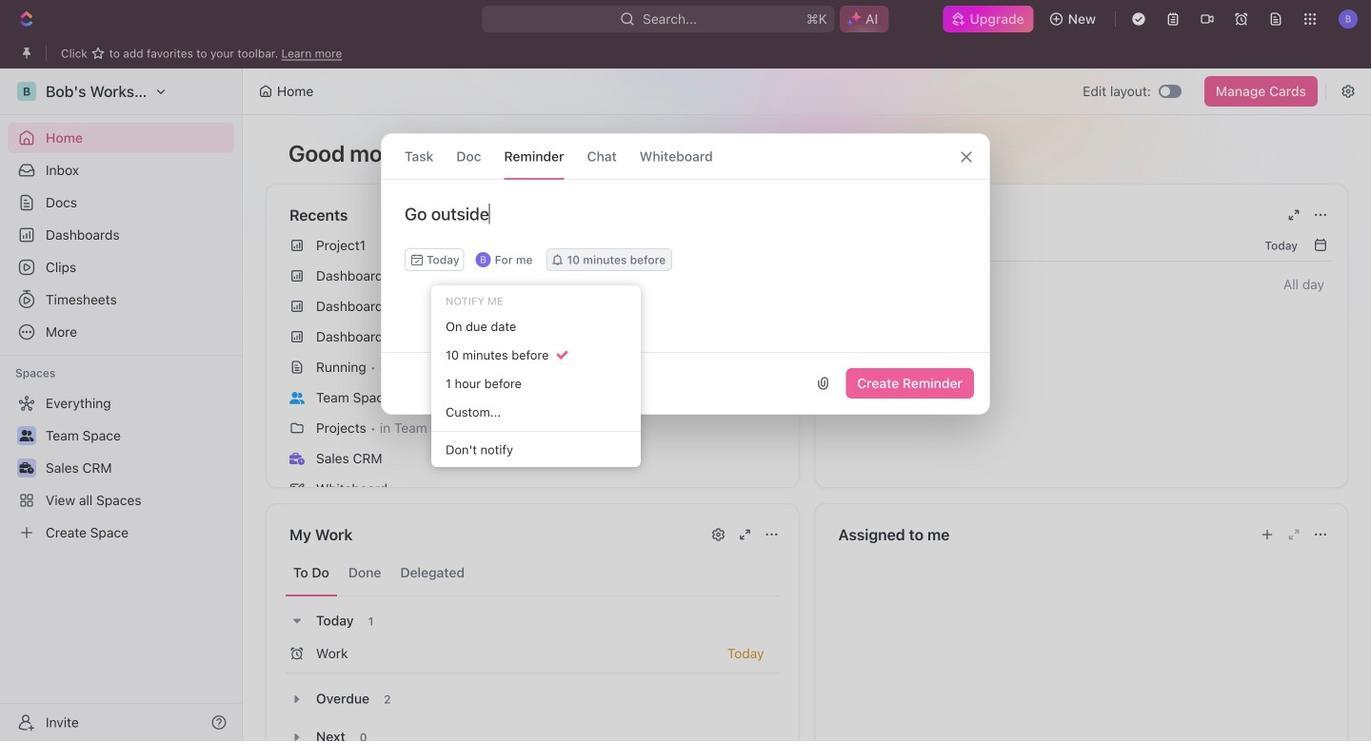 Task type: locate. For each thing, give the bounding box(es) containing it.
user group image
[[289, 392, 305, 404]]

dialog
[[381, 133, 990, 415]]

tree
[[8, 388, 234, 548]]

tab list
[[286, 550, 779, 597]]



Task type: vqa. For each thing, say whether or not it's contained in the screenshot.
business time Icon
yes



Task type: describe. For each thing, give the bounding box(es) containing it.
Reminder na﻿me or type '/' for commands text field
[[382, 203, 989, 249]]

sidebar navigation
[[0, 69, 243, 742]]

business time image
[[289, 453, 305, 465]]

tree inside sidebar navigation
[[8, 388, 234, 548]]



